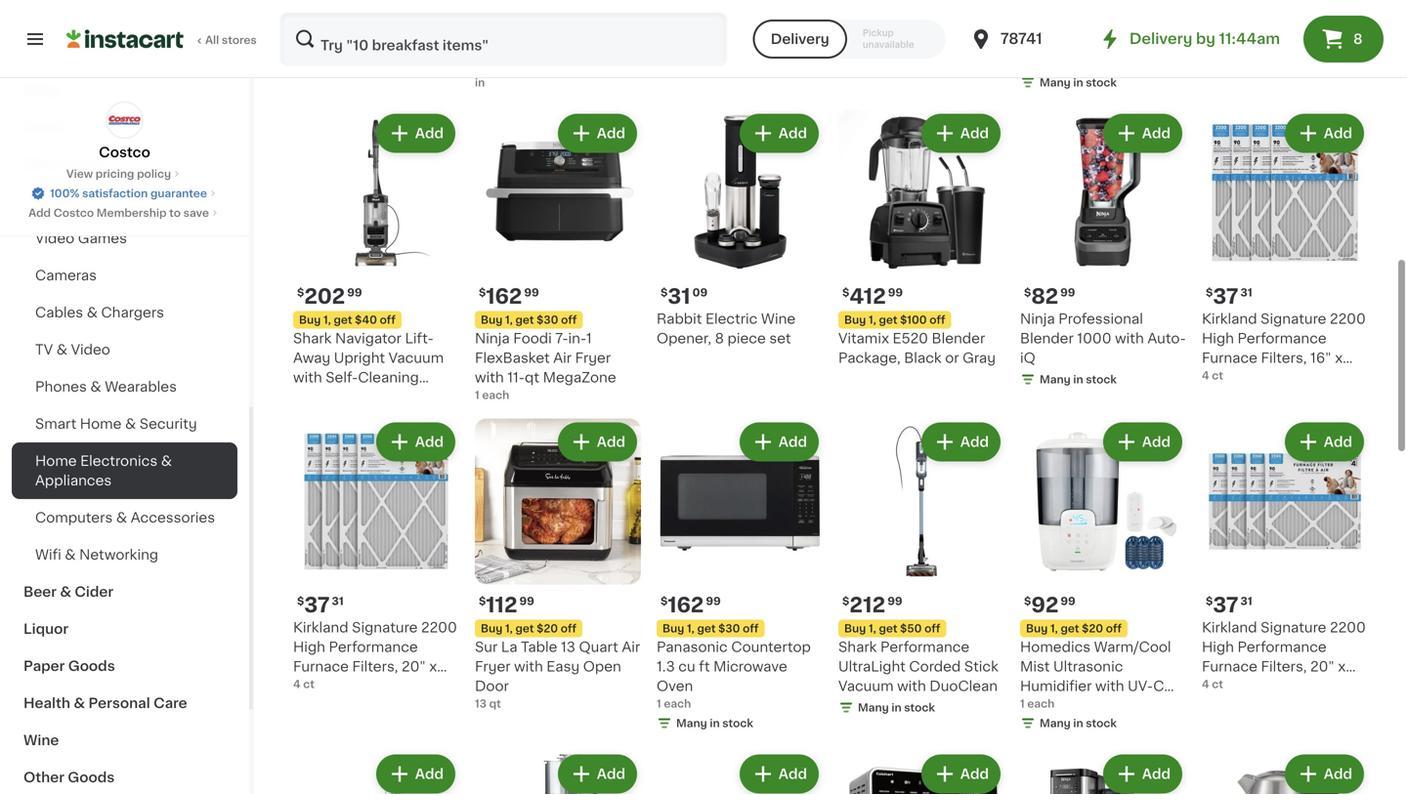 Task type: vqa. For each thing, say whether or not it's contained in the screenshot.
middle "Of"
no



Task type: describe. For each thing, give the bounding box(es) containing it.
furnace for 30"
[[293, 660, 349, 674]]

many in stock down "gourmia 7 quart digital air fryer"
[[1222, 42, 1299, 53]]

& for video
[[56, 343, 67, 357]]

ninja for ninja foodi 7-in-1 flexbasket air fryer with 11-qt megazone 1 each
[[475, 332, 510, 345]]

many down smokeless
[[1040, 77, 1071, 88]]

stock down beast blender
[[722, 58, 753, 68]]

4 ct for 30"
[[293, 679, 315, 690]]

cuisinart for air
[[293, 0, 355, 13]]

$ up flexbasket
[[479, 287, 486, 298]]

professional
[[1059, 312, 1143, 326]]

many in stock down beast blender
[[676, 58, 753, 68]]

food
[[1083, 19, 1118, 33]]

0 vertical spatial buy 1, get $30 off
[[663, 2, 759, 13]]

each inside panasonic countertop 1.3 cu ft microwave oven 1 each
[[664, 699, 691, 709]]

costco inside add costco membership to save link
[[53, 208, 94, 218]]

many in stock down 1000
[[1040, 374, 1117, 385]]

air inside "gourmia 7 quart digital air fryer"
[[1202, 19, 1220, 33]]

smart
[[35, 417, 76, 431]]

gourmia 7 quart digital air fryer
[[1202, 0, 1362, 33]]

1 inside product group
[[1020, 699, 1025, 709]]

& for cider
[[60, 585, 71, 599]]

furnace for 20"
[[1202, 660, 1258, 674]]

gourmia food station smokeless indoor grill
[[1020, 19, 1174, 52]]

1 horizontal spatial 20"
[[1202, 680, 1226, 693]]

high for kirkland signature 2200 high performance furnace filters, 16" x 25" x 1", 4-pack
[[1202, 332, 1234, 345]]

20" for kirkland signature 2200 high performance furnace filters, 20" x 30" x 1", 4-pack
[[402, 660, 426, 674]]

computers & accessories
[[35, 511, 215, 525]]

set
[[769, 332, 791, 345]]

furnace for 25"
[[1202, 351, 1258, 365]]

11-
[[507, 371, 525, 385]]

kirkland for kirkland signature 2200 high performance furnace filters, 20" x 30" x 1", 4-pack
[[293, 621, 348, 635]]

$ up the 25"
[[1206, 287, 1213, 298]]

in down smokeless
[[1073, 77, 1083, 88]]

stock down ninja professional blender 1000 with auto- iq
[[1086, 374, 1117, 385]]

with inside shark performance ultralight corded stick vacuum with duoclean
[[897, 680, 926, 693]]

opener,
[[657, 332, 711, 345]]

tv & video
[[35, 343, 110, 357]]

oven
[[657, 680, 693, 693]]

product group containing 112
[[475, 419, 641, 712]]

in down beast blender
[[710, 58, 720, 68]]

paper goods link
[[12, 648, 237, 685]]

policy
[[137, 169, 171, 179]]

30"
[[293, 680, 318, 693]]

many in stock down technology
[[1040, 718, 1117, 729]]

get for homedics warm/cool mist ultrasonic humidifier with uv-c technology & remote
[[1061, 623, 1079, 634]]

vacuum for 202
[[389, 351, 444, 365]]

wine link
[[12, 722, 237, 759]]

$ up 30"
[[297, 596, 304, 607]]

8 inside button
[[1353, 32, 1363, 46]]

beast blender
[[657, 19, 753, 33]]

buy for ninja foodi 7-in-1 flexbasket air fryer with 11-qt megazone
[[481, 315, 503, 325]]

product group containing 412
[[838, 110, 1005, 368]]

vacuum for 212
[[838, 680, 894, 693]]

each inside product group
[[1027, 699, 1055, 709]]

& for chargers
[[87, 306, 98, 320]]

delivery by 11:44am link
[[1098, 27, 1280, 51]]

$ up kirkland signature 2200 high performance furnace filters, 20" x 20" x 1", 4-pack
[[1206, 596, 1213, 607]]

cleaning
[[358, 371, 419, 385]]

1 inside panasonic countertop 1.3 cu ft microwave oven 1 each
[[657, 699, 661, 709]]

delivery button
[[753, 20, 847, 59]]

buy 1, get $30 off for panasonic countertop 1.3 cu ft microwave oven
[[663, 623, 759, 634]]

each inside cuisinart easypop hot air popcorn maker 1 each
[[300, 38, 328, 49]]

0 vertical spatial home
[[80, 417, 122, 431]]

buy 1, get $20 off for 112
[[481, 623, 577, 634]]

$ inside '$ 212 99'
[[842, 596, 850, 607]]

$ 92 99
[[1024, 595, 1076, 616]]

112
[[486, 595, 517, 616]]

$20 for 92
[[1082, 623, 1103, 634]]

mist
[[1020, 660, 1050, 674]]

5.5-
[[513, 19, 541, 33]]

and
[[562, 39, 588, 52]]

home electronics & appliances
[[35, 454, 172, 488]]

beer
[[23, 585, 57, 599]]

toaster
[[937, 19, 988, 33]]

in down 1000
[[1073, 374, 1083, 385]]

buy 1, get $20 off up the 5.5- at top left
[[481, 2, 577, 13]]

get up the 5.5- at top left
[[515, 2, 534, 13]]

78741 button
[[969, 12, 1087, 66]]

$ inside "$ 82 99"
[[1024, 287, 1031, 298]]

grill
[[1146, 39, 1174, 52]]

1 right 7-
[[586, 332, 592, 345]]

product group containing 92
[[1020, 419, 1186, 735]]

many down oven
[[676, 718, 707, 729]]

$ inside $ 202 99
[[297, 287, 304, 298]]

off for sur la table 13 quart air fryer with easy open door
[[561, 623, 577, 634]]

& for wearables
[[90, 380, 101, 394]]

212
[[850, 595, 886, 616]]

162 for panasonic countertop 1.3 cu ft microwave oven
[[668, 595, 704, 616]]

$ 37 31 for kirkland signature 2200 high performance furnace filters, 16" x 25" x 1", 4-pack
[[1206, 286, 1253, 307]]

1 each
[[1020, 699, 1055, 709]]

all stores link
[[66, 12, 258, 66]]

warm/cool
[[1094, 641, 1171, 654]]

get for shark navigator lift- away upright vacuum with self-cleaning brushroll
[[334, 315, 352, 325]]

2200 for kirkland signature 2200 high performance furnace filters, 20" x 20" x 1", 4-pack
[[1330, 621, 1366, 635]]

get for ninja foodi 7-in-1 flexbasket air fryer with 11-qt megazone
[[515, 315, 534, 325]]

many down ninja professional blender 1000 with auto- iq
[[1040, 374, 1071, 385]]

pack for 30"
[[366, 680, 399, 693]]

many down beast blender
[[676, 58, 707, 68]]

kirkland for kirkland signature 2200 high performance furnace filters, 16" x 25" x 1", 4-pack
[[1202, 312, 1257, 326]]

buy 1, get $50 off
[[844, 623, 940, 634]]

many in stock down shark performance ultralight corded stick vacuum with duoclean at right bottom
[[858, 703, 935, 713]]

99 inside "$ 82 99"
[[1060, 287, 1075, 298]]

smart home & security link
[[12, 406, 237, 443]]

flexbasket
[[475, 351, 550, 365]]

25"
[[1202, 371, 1225, 385]]

delivery by 11:44am
[[1130, 32, 1280, 46]]

instacart logo image
[[66, 27, 184, 51]]

buy up tiger on the left top of page
[[481, 2, 503, 13]]

baby link
[[12, 71, 237, 108]]

high for kirkland signature 2200 high performance furnace filters, 20" x 30" x 1", 4-pack
[[293, 641, 325, 654]]

with inside the ninja foodi 7-in-1 flexbasket air fryer with 11-qt megazone 1 each
[[475, 371, 504, 385]]

in down panasonic countertop 1.3 cu ft microwave oven 1 each
[[710, 718, 720, 729]]

ultralight
[[838, 660, 906, 674]]

4 ct for 25"
[[1202, 370, 1223, 381]]

other goods
[[23, 771, 115, 785]]

save
[[183, 208, 209, 218]]

162 for ninja foodi 7-in-1 flexbasket air fryer with 11-qt megazone
[[486, 286, 522, 307]]

kirkland signature 2200 high performance furnace filters, 16" x 25" x 1", 4-pack
[[1202, 312, 1366, 385]]

performance for 25"
[[1238, 332, 1327, 345]]

$50
[[900, 623, 922, 634]]

health & personal care
[[23, 697, 187, 710]]

buy for homedics warm/cool mist ultrasonic humidifier with uv-c technology & remote
[[1026, 623, 1048, 634]]

1 inside cuisinart custom select 2-slice toaster 1 each
[[838, 38, 843, 49]]

$ 31 09
[[661, 286, 708, 307]]

cameras link
[[12, 257, 237, 294]]

phones & wearables
[[35, 380, 177, 394]]

in down popcorn
[[346, 58, 356, 68]]

computers
[[35, 511, 113, 525]]

cider
[[75, 585, 113, 599]]

stock down cuisinart easypop hot air popcorn maker 1 each
[[359, 58, 390, 68]]

stock down 'indoor'
[[1086, 77, 1117, 88]]

$ 37 31 for kirkland signature 2200 high performance furnace filters, 20" x 20" x 1", 4-pack
[[1206, 595, 1253, 616]]

$30 for ninja foodi 7-in-1 flexbasket air fryer with 11-qt megazone
[[537, 315, 558, 325]]

78741
[[1001, 32, 1042, 46]]

1, for homedics warm/cool mist ultrasonic humidifier with uv-c technology & remote
[[1050, 623, 1058, 634]]

in down shark performance ultralight corded stick vacuum with duoclean at right bottom
[[892, 703, 902, 713]]

cables
[[35, 306, 83, 320]]

station
[[1121, 19, 1170, 33]]

$ up the panasonic
[[661, 596, 668, 607]]

ct for 20"
[[1212, 679, 1223, 690]]

16"
[[1310, 351, 1332, 365]]

paper
[[23, 660, 65, 673]]

31 for kirkland signature 2200 high performance furnace filters, 20" x 20" x 1", 4-pack
[[1241, 596, 1253, 607]]

appliances
[[35, 474, 112, 488]]

signature for kirkland signature 2200 high performance furnace filters, 16" x 25" x 1", 4-pack
[[1261, 312, 1327, 326]]

99 for sur la table 13 quart air fryer with easy open door
[[519, 596, 534, 607]]

qt inside the ninja foodi 7-in-1 flexbasket air fryer with 11-qt megazone 1 each
[[525, 371, 539, 385]]

cuisinart for 2-
[[838, 0, 900, 13]]

quart inside "gourmia 7 quart digital air fryer"
[[1276, 0, 1315, 13]]

2200 for kirkland signature 2200 high performance furnace filters, 16" x 25" x 1", 4-pack
[[1330, 312, 1366, 326]]

stock down shark performance ultralight corded stick vacuum with duoclean at right bottom
[[904, 703, 935, 713]]

1", for 20"
[[1241, 680, 1255, 693]]

1, for shark performance ultralight corded stick vacuum with duoclean
[[869, 623, 876, 634]]

package,
[[838, 351, 901, 365]]

filters, for 20"
[[1261, 660, 1307, 674]]

202
[[304, 286, 345, 307]]

rice
[[475, 39, 506, 52]]

4 for 20"
[[1202, 679, 1209, 690]]

31 left 09
[[668, 286, 691, 307]]

sur
[[475, 641, 498, 654]]

technology
[[1020, 699, 1101, 713]]

maker
[[377, 19, 419, 33]]

many right by
[[1222, 42, 1252, 53]]

fryer inside "gourmia 7 quart digital air fryer"
[[1224, 19, 1260, 33]]

$ inside $ 412 99
[[842, 287, 850, 298]]

many down popcorn
[[313, 58, 344, 68]]

product group containing 212
[[838, 419, 1005, 720]]

kirkland for kirkland signature 2200 high performance furnace filters, 20" x 20" x 1", 4-pack
[[1202, 621, 1257, 635]]

$ 37 31 for kirkland signature 2200 high performance furnace filters, 20" x 30" x 1", 4-pack
[[297, 595, 344, 616]]

qt inside sur la table 13 quart air fryer with easy open door 13 qt
[[489, 699, 501, 709]]

cuisinart easypop hot air popcorn maker 1 each
[[293, 0, 448, 49]]

popcorn
[[315, 19, 373, 33]]

7
[[1264, 0, 1272, 13]]

in inside tiger 5.5-cup micom rice cooker and warmer in
[[475, 77, 485, 88]]

1", for 25"
[[1240, 371, 1254, 385]]

2-
[[886, 19, 900, 33]]

gray
[[963, 351, 996, 365]]

$ 162 99 for panasonic countertop 1.3 cu ft microwave oven
[[661, 595, 721, 616]]

4- for 30"
[[350, 680, 366, 693]]

lift-
[[405, 332, 434, 345]]

31 for kirkland signature 2200 high performance furnace filters, 16" x 25" x 1", 4-pack
[[1241, 287, 1253, 298]]

ultrasonic
[[1053, 660, 1123, 674]]

tiger
[[475, 19, 510, 33]]

stock down "gourmia 7 quart digital air fryer"
[[1268, 42, 1299, 53]]

ninja for ninja professional blender 1000 with auto- iq
[[1020, 312, 1055, 326]]

black
[[904, 351, 942, 365]]

costco logo image
[[106, 102, 143, 139]]

$20 up "cup"
[[537, 2, 558, 13]]

off up beast blender
[[743, 2, 759, 13]]

open
[[583, 660, 621, 674]]

wine inside wine link
[[23, 734, 59, 748]]

chargers
[[101, 306, 164, 320]]

1, for sur la table 13 quart air fryer with easy open door
[[505, 623, 513, 634]]

sur la table 13 quart air fryer with easy open door 13 qt
[[475, 641, 640, 709]]

home inside home electronics & appliances
[[35, 454, 77, 468]]

1 vertical spatial video
[[71, 343, 110, 357]]

self-
[[326, 371, 358, 385]]

$ 112 99
[[479, 595, 534, 616]]

micom
[[573, 19, 620, 33]]

delivery for delivery by 11:44am
[[1130, 32, 1193, 46]]

37 for kirkland signature 2200 high performance furnace filters, 20" x 30" x 1", 4-pack
[[304, 595, 330, 616]]

1 down flexbasket
[[475, 390, 480, 401]]

1, for vitamix e520 blender package, black or gray
[[869, 315, 876, 325]]

care
[[154, 697, 187, 710]]

many in stock down panasonic countertop 1.3 cu ft microwave oven 1 each
[[676, 718, 753, 729]]

7-
[[555, 332, 568, 345]]

wifi & networking link
[[12, 536, 237, 574]]

shark performance ultralight corded stick vacuum with duoclean
[[838, 641, 999, 693]]

20" for kirkland signature 2200 high performance furnace filters, 20" x 20" x 1", 4-pack
[[1310, 660, 1335, 674]]

air inside the ninja foodi 7-in-1 flexbasket air fryer with 11-qt megazone 1 each
[[553, 351, 572, 365]]

performance for 20"
[[1238, 641, 1327, 654]]

humidifier
[[1020, 680, 1092, 693]]

many in stock down smokeless
[[1040, 77, 1117, 88]]

1, up tiger on the left top of page
[[505, 2, 513, 13]]



Task type: locate. For each thing, give the bounding box(es) containing it.
gourmia inside gourmia food station smokeless indoor grill
[[1020, 19, 1079, 33]]

37
[[1213, 286, 1239, 307], [304, 595, 330, 616], [1213, 595, 1239, 616]]

vacuum down lift-
[[389, 351, 444, 365]]

blender inside ninja professional blender 1000 with auto- iq
[[1020, 332, 1074, 345]]

pack for 20"
[[1274, 680, 1307, 693]]

product group containing 82
[[1020, 110, 1186, 391]]

0 horizontal spatial ninja
[[475, 332, 510, 345]]

quart right 7
[[1276, 0, 1315, 13]]

furnace inside kirkland signature 2200 high performance furnace filters, 20" x 20" x 1", 4-pack
[[1202, 660, 1258, 674]]

stock
[[1268, 42, 1299, 53], [359, 58, 390, 68], [722, 58, 753, 68], [1086, 77, 1117, 88], [1086, 374, 1117, 385], [904, 703, 935, 713], [722, 718, 753, 729], [1086, 718, 1117, 729]]

buy down 92
[[1026, 623, 1048, 634]]

add button
[[378, 116, 453, 151], [560, 116, 635, 151], [741, 116, 817, 151], [923, 116, 999, 151], [1105, 116, 1180, 151], [1287, 116, 1362, 151], [378, 425, 453, 460], [560, 425, 635, 460], [741, 425, 817, 460], [923, 425, 999, 460], [1105, 425, 1180, 460], [1287, 425, 1362, 460], [378, 757, 453, 792], [560, 757, 635, 792], [741, 757, 817, 792], [923, 757, 999, 792], [1105, 757, 1180, 792], [1287, 757, 1362, 792]]

4- inside kirkland signature 2200 high performance furnace filters, 20" x 30" x 1", 4-pack
[[350, 680, 366, 693]]

filters, inside kirkland signature 2200 high performance furnace filters, 20" x 30" x 1", 4-pack
[[352, 660, 398, 674]]

1 vertical spatial 162
[[668, 595, 704, 616]]

performance inside kirkland signature 2200 high performance furnace filters, 20" x 20" x 1", 4-pack
[[1238, 641, 1327, 654]]

kirkland inside kirkland signature 2200 high performance furnace filters, 20" x 30" x 1", 4-pack
[[293, 621, 348, 635]]

vacuum inside shark performance ultralight corded stick vacuum with duoclean
[[838, 680, 894, 693]]

1 vertical spatial goods
[[68, 771, 115, 785]]

with inside shark navigator lift- away upright vacuum with self-cleaning brushroll
[[293, 371, 322, 385]]

0 vertical spatial electronics
[[23, 157, 103, 171]]

ninja professional blender 1000 with auto- iq
[[1020, 312, 1186, 365]]

electronics inside home electronics & appliances
[[80, 454, 158, 468]]

remote
[[1119, 699, 1173, 713]]

0 vertical spatial 8
[[1353, 32, 1363, 46]]

0 horizontal spatial blender
[[700, 19, 753, 33]]

wine
[[761, 312, 796, 326], [23, 734, 59, 748]]

wine inside rabbit electric wine opener, 8 piece set
[[761, 312, 796, 326]]

0 vertical spatial $30
[[718, 2, 740, 13]]

$30 for panasonic countertop 1.3 cu ft microwave oven
[[718, 623, 740, 634]]

0 horizontal spatial vacuum
[[389, 351, 444, 365]]

homedics warm/cool mist ultrasonic humidifier with uv-c technology & remote
[[1020, 641, 1173, 713]]

1, down $ 202 99
[[323, 315, 331, 325]]

1, up 'la' at bottom
[[505, 623, 513, 634]]

0 vertical spatial quart
[[1276, 0, 1315, 13]]

$ 82 99
[[1024, 286, 1075, 307]]

4 ct for 20"
[[1202, 679, 1223, 690]]

$ up the buy 1, get $40 off
[[297, 287, 304, 298]]

buy 1, get $20 off
[[481, 2, 577, 13], [481, 623, 577, 634], [1026, 623, 1122, 634]]

air inside sur la table 13 quart air fryer with easy open door 13 qt
[[622, 641, 640, 654]]

8 down electric
[[715, 332, 724, 345]]

0 vertical spatial 13
[[561, 641, 576, 654]]

get up foodi
[[515, 315, 534, 325]]

high right warm/cool
[[1202, 641, 1234, 654]]

high for kirkland signature 2200 high performance furnace filters, 20" x 20" x 1", 4-pack
[[1202, 641, 1234, 654]]

off up "cup"
[[561, 2, 577, 13]]

99 for ninja foodi 7-in-1 flexbasket air fryer with 11-qt megazone
[[524, 287, 539, 298]]

1 vertical spatial 13
[[475, 699, 487, 709]]

& up the networking
[[116, 511, 127, 525]]

signature inside kirkland signature 2200 high performance furnace filters, 20" x 20" x 1", 4-pack
[[1261, 621, 1327, 635]]

easypop
[[358, 0, 419, 13]]

all stores
[[205, 35, 257, 45]]

pack inside kirkland signature 2200 high performance furnace filters, 16" x 25" x 1", 4-pack
[[1273, 371, 1307, 385]]

wifi
[[35, 548, 61, 562]]

99 inside $ 92 99
[[1061, 596, 1076, 607]]

guarantee
[[150, 188, 207, 199]]

1 horizontal spatial quart
[[1276, 0, 1315, 13]]

0 horizontal spatial gourmia
[[1020, 19, 1079, 33]]

& down phones & wearables link
[[125, 417, 136, 431]]

cuisinart
[[293, 0, 355, 13], [838, 0, 900, 13]]

1 horizontal spatial 13
[[561, 641, 576, 654]]

$20 for 112
[[537, 623, 558, 634]]

0 vertical spatial gourmia
[[1202, 0, 1261, 13]]

1 inside cuisinart easypop hot air popcorn maker 1 each
[[293, 38, 298, 49]]

kirkland
[[1202, 312, 1257, 326], [293, 621, 348, 635], [1202, 621, 1257, 635]]

buy for panasonic countertop 1.3 cu ft microwave oven
[[663, 623, 684, 634]]

shark for 212
[[838, 641, 877, 654]]

goods up health & personal care
[[68, 660, 115, 673]]

buy for shark navigator lift- away upright vacuum with self-cleaning brushroll
[[299, 315, 321, 325]]

satisfaction
[[82, 188, 148, 199]]

signature inside kirkland signature 2200 high performance furnace filters, 16" x 25" x 1", 4-pack
[[1261, 312, 1327, 326]]

each inside cuisinart custom select 2-slice toaster 1 each
[[846, 38, 873, 49]]

accessories
[[131, 511, 215, 525]]

$30
[[718, 2, 740, 13], [537, 315, 558, 325], [718, 623, 740, 634]]

1 vertical spatial $30
[[537, 315, 558, 325]]

& inside 'homedics warm/cool mist ultrasonic humidifier with uv-c technology & remote'
[[1104, 699, 1115, 713]]

buy up vitamix
[[844, 315, 866, 325]]

floral
[[23, 120, 63, 134]]

& for networking
[[65, 548, 76, 562]]

kirkland inside kirkland signature 2200 high performance furnace filters, 20" x 20" x 1", 4-pack
[[1202, 621, 1257, 635]]

quart inside sur la table 13 quart air fryer with easy open door 13 qt
[[579, 641, 618, 654]]

1 horizontal spatial home
[[80, 417, 122, 431]]

indoor
[[1098, 39, 1143, 52]]

buy down 212
[[844, 623, 866, 634]]

get left $50
[[879, 623, 898, 634]]

gourmia for gourmia food station smokeless indoor grill
[[1020, 19, 1079, 33]]

$ 37 31 up kirkland signature 2200 high performance furnace filters, 20" x 20" x 1", 4-pack
[[1206, 595, 1253, 616]]

pack inside kirkland signature 2200 high performance furnace filters, 20" x 20" x 1", 4-pack
[[1274, 680, 1307, 693]]

2 horizontal spatial blender
[[1020, 332, 1074, 345]]

buy 1, get $20 off for 92
[[1026, 623, 1122, 634]]

upright
[[334, 351, 385, 365]]

$100
[[900, 315, 927, 325]]

99 right 112
[[519, 596, 534, 607]]

13 up easy
[[561, 641, 576, 654]]

2 vertical spatial buy 1, get $30 off
[[663, 623, 759, 634]]

& right cables
[[87, 306, 98, 320]]

shark inside shark navigator lift- away upright vacuum with self-cleaning brushroll
[[293, 332, 332, 345]]

$20 up ultrasonic
[[1082, 623, 1103, 634]]

each down select
[[846, 38, 873, 49]]

1 goods from the top
[[68, 660, 115, 673]]

air inside cuisinart easypop hot air popcorn maker 1 each
[[293, 19, 312, 33]]

off for shark performance ultralight corded stick vacuum with duoclean
[[925, 623, 940, 634]]

$20 up table
[[537, 623, 558, 634]]

0 vertical spatial $ 162 99
[[479, 286, 539, 307]]

1 horizontal spatial costco
[[99, 146, 150, 159]]

1 vertical spatial buy 1, get $30 off
[[481, 315, 577, 325]]

buy for shark performance ultralight corded stick vacuum with duoclean
[[844, 623, 866, 634]]

1 horizontal spatial blender
[[932, 332, 985, 345]]

signature for kirkland signature 2200 high performance furnace filters, 20" x 20" x 1", 4-pack
[[1261, 621, 1327, 635]]

stores
[[222, 35, 257, 45]]

2 horizontal spatial fryer
[[1224, 19, 1260, 33]]

0 vertical spatial video
[[35, 232, 74, 245]]

high inside kirkland signature 2200 high performance furnace filters, 16" x 25" x 1", 4-pack
[[1202, 332, 1234, 345]]

product group
[[293, 110, 459, 404], [475, 110, 641, 403], [657, 110, 823, 348], [838, 110, 1005, 368], [1020, 110, 1186, 391], [1202, 110, 1368, 385], [293, 419, 459, 693], [475, 419, 641, 712], [657, 419, 823, 735], [838, 419, 1005, 720], [1020, 419, 1186, 735], [1202, 419, 1368, 693], [293, 751, 459, 794], [475, 751, 641, 794], [657, 751, 823, 794], [838, 751, 1005, 794], [1020, 751, 1186, 794], [1202, 751, 1368, 794]]

8 inside rabbit electric wine opener, 8 piece set
[[715, 332, 724, 345]]

1 vertical spatial electronics
[[80, 454, 158, 468]]

auto-
[[1148, 332, 1186, 345]]

blender for ninja
[[1020, 332, 1074, 345]]

$ inside $ 31 09
[[661, 287, 668, 298]]

fryer inside sur la table 13 quart air fryer with easy open door 13 qt
[[475, 660, 511, 674]]

99
[[347, 287, 362, 298], [524, 287, 539, 298], [888, 287, 903, 298], [1060, 287, 1075, 298], [519, 596, 534, 607], [706, 596, 721, 607], [888, 596, 902, 607], [1061, 596, 1076, 607]]

add costco membership to save link
[[28, 205, 221, 221]]

1 vertical spatial costco
[[53, 208, 94, 218]]

many in stock
[[1222, 42, 1299, 53], [313, 58, 390, 68], [676, 58, 753, 68], [1040, 77, 1117, 88], [1040, 374, 1117, 385], [858, 703, 935, 713], [676, 718, 753, 729], [1040, 718, 1117, 729]]

13
[[561, 641, 576, 654], [475, 699, 487, 709]]

health
[[23, 697, 70, 710]]

0 vertical spatial costco
[[99, 146, 150, 159]]

$ 412 99
[[842, 286, 903, 307]]

1 vertical spatial fryer
[[575, 351, 611, 365]]

ct for 25"
[[1212, 370, 1223, 381]]

blender for vitamix
[[932, 332, 985, 345]]

vitamix
[[838, 332, 889, 345]]

0 horizontal spatial 162
[[486, 286, 522, 307]]

$ up rabbit
[[661, 287, 668, 298]]

0 horizontal spatial wine
[[23, 734, 59, 748]]

filters, for 30"
[[352, 660, 398, 674]]

with inside sur la table 13 quart air fryer with easy open door 13 qt
[[514, 660, 543, 674]]

fryer right by
[[1224, 19, 1260, 33]]

0 vertical spatial 162
[[486, 286, 522, 307]]

with down table
[[514, 660, 543, 674]]

& right beer
[[60, 585, 71, 599]]

video down cables & chargers
[[71, 343, 110, 357]]

1, for ninja foodi 7-in-1 flexbasket air fryer with 11-qt megazone
[[505, 315, 513, 325]]

goods inside other goods link
[[68, 771, 115, 785]]

1 vertical spatial qt
[[489, 699, 501, 709]]

get left the $40
[[334, 315, 352, 325]]

fryer inside the ninja foodi 7-in-1 flexbasket air fryer with 11-qt megazone 1 each
[[575, 351, 611, 365]]

buy 1, get $100 off
[[844, 315, 946, 325]]

37 for kirkland signature 2200 high performance furnace filters, 16" x 25" x 1", 4-pack
[[1213, 286, 1239, 307]]

performance inside kirkland signature 2200 high performance furnace filters, 16" x 25" x 1", 4-pack
[[1238, 332, 1327, 345]]

1 horizontal spatial 162
[[668, 595, 704, 616]]

2 goods from the top
[[68, 771, 115, 785]]

goods for other goods
[[68, 771, 115, 785]]

goods right other at bottom left
[[68, 771, 115, 785]]

cuisinart inside cuisinart easypop hot air popcorn maker 1 each
[[293, 0, 355, 13]]

liquor link
[[12, 611, 237, 648]]

get for panasonic countertop 1.3 cu ft microwave oven
[[697, 623, 716, 634]]

1 vertical spatial quart
[[579, 641, 618, 654]]

pack for 25"
[[1273, 371, 1307, 385]]

31 up kirkland signature 2200 high performance furnace filters, 16" x 25" x 1", 4-pack
[[1241, 287, 1253, 298]]

0 horizontal spatial home
[[35, 454, 77, 468]]

rabbit electric wine opener, 8 piece set
[[657, 312, 796, 345]]

2200 inside kirkland signature 2200 high performance furnace filters, 16" x 25" x 1", 4-pack
[[1330, 312, 1366, 326]]

by
[[1196, 32, 1216, 46]]

1 vertical spatial home
[[35, 454, 77, 468]]

electronics
[[23, 157, 103, 171], [80, 454, 158, 468]]

4 for 30"
[[293, 679, 301, 690]]

1 horizontal spatial fryer
[[575, 351, 611, 365]]

get up table
[[515, 623, 534, 634]]

37 for kirkland signature 2200 high performance furnace filters, 20" x 20" x 1", 4-pack
[[1213, 595, 1239, 616]]

games
[[78, 232, 127, 245]]

0 horizontal spatial shark
[[293, 332, 332, 345]]

blender up iq
[[1020, 332, 1074, 345]]

in down "gourmia 7 quart digital air fryer"
[[1255, 42, 1265, 53]]

with down away at the top of the page
[[293, 371, 322, 385]]

stock down panasonic countertop 1.3 cu ft microwave oven 1 each
[[722, 718, 753, 729]]

0 horizontal spatial delivery
[[771, 32, 829, 46]]

fryer up "door"
[[475, 660, 511, 674]]

wine up set
[[761, 312, 796, 326]]

$ up homedics
[[1024, 596, 1031, 607]]

& for personal
[[74, 697, 85, 710]]

with inside ninja professional blender 1000 with auto- iq
[[1115, 332, 1144, 345]]

0 horizontal spatial quart
[[579, 641, 618, 654]]

1 horizontal spatial 8
[[1353, 32, 1363, 46]]

panasonic countertop 1.3 cu ft microwave oven 1 each
[[657, 641, 811, 709]]

furnace inside kirkland signature 2200 high performance furnace filters, 16" x 25" x 1", 4-pack
[[1202, 351, 1258, 365]]

99 up the buy 1, get $100 off
[[888, 287, 903, 298]]

100% satisfaction guarantee
[[50, 188, 207, 199]]

with
[[1115, 332, 1144, 345], [293, 371, 322, 385], [475, 371, 504, 385], [514, 660, 543, 674], [897, 680, 926, 693], [1095, 680, 1124, 693]]

buy up flexbasket
[[481, 315, 503, 325]]

99 inside $ 412 99
[[888, 287, 903, 298]]

$30 up 7-
[[537, 315, 558, 325]]

0 horizontal spatial 20"
[[402, 660, 426, 674]]

0 horizontal spatial 8
[[715, 332, 724, 345]]

4- for 20"
[[1258, 680, 1274, 693]]

with inside 'homedics warm/cool mist ultrasonic humidifier with uv-c technology & remote'
[[1095, 680, 1124, 693]]

filters, inside kirkland signature 2200 high performance furnace filters, 16" x 25" x 1", 4-pack
[[1261, 351, 1307, 365]]

99 for shark performance ultralight corded stick vacuum with duoclean
[[888, 596, 902, 607]]

each
[[300, 38, 328, 49], [846, 38, 873, 49], [482, 390, 509, 401], [664, 699, 691, 709], [1027, 699, 1055, 709]]

0 vertical spatial ninja
[[1020, 312, 1055, 326]]

$ inside $ 92 99
[[1024, 596, 1031, 607]]

8
[[1353, 32, 1363, 46], [715, 332, 724, 345]]

100%
[[50, 188, 80, 199]]

1 vertical spatial 8
[[715, 332, 724, 345]]

paper goods
[[23, 660, 115, 673]]

performance inside kirkland signature 2200 high performance furnace filters, 20" x 30" x 1", 4-pack
[[329, 641, 418, 654]]

goods for paper goods
[[68, 660, 115, 673]]

in
[[1255, 42, 1265, 53], [346, 58, 356, 68], [710, 58, 720, 68], [475, 77, 485, 88], [1073, 77, 1083, 88], [1073, 374, 1083, 385], [892, 703, 902, 713], [710, 718, 720, 729], [1073, 718, 1083, 729]]

cu
[[678, 660, 695, 674]]

ninja foodi 7-in-1 flexbasket air fryer with 11-qt megazone 1 each
[[475, 332, 616, 401]]

duoclean
[[930, 680, 998, 693]]

brushroll
[[293, 390, 354, 404]]

home electronics & appliances link
[[12, 443, 237, 499]]

door
[[475, 680, 509, 693]]

wifi & networking
[[35, 548, 158, 562]]

2200 inside kirkland signature 2200 high performance furnace filters, 20" x 20" x 1", 4-pack
[[1330, 621, 1366, 635]]

home down phones & wearables
[[80, 417, 122, 431]]

1, up beast
[[687, 2, 695, 13]]

0 horizontal spatial 13
[[475, 699, 487, 709]]

$20
[[537, 2, 558, 13], [537, 623, 558, 634], [1082, 623, 1103, 634]]

1 horizontal spatial vacuum
[[838, 680, 894, 693]]

8 button
[[1304, 16, 1384, 63]]

1 vertical spatial ninja
[[475, 332, 510, 345]]

high up 30"
[[293, 641, 325, 654]]

162 up the panasonic
[[668, 595, 704, 616]]

costco up view pricing policy link
[[99, 146, 150, 159]]

1 horizontal spatial wine
[[761, 312, 796, 326]]

ct for 30"
[[303, 679, 315, 690]]

4- inside kirkland signature 2200 high performance furnace filters, 16" x 25" x 1", 4-pack
[[1258, 371, 1273, 385]]

cuisinart inside cuisinart custom select 2-slice toaster 1 each
[[838, 0, 900, 13]]

many in stock down popcorn
[[313, 58, 390, 68]]

fryer up megazone
[[575, 351, 611, 365]]

high inside kirkland signature 2200 high performance furnace filters, 20" x 20" x 1", 4-pack
[[1202, 641, 1234, 654]]

cuisinart up select
[[838, 0, 900, 13]]

delivery for delivery
[[771, 32, 829, 46]]

1, for panasonic countertop 1.3 cu ft microwave oven
[[687, 623, 695, 634]]

1 cuisinart from the left
[[293, 0, 355, 13]]

99 right 82
[[1060, 287, 1075, 298]]

many down ultralight
[[858, 703, 889, 713]]

& inside home electronics & appliances
[[161, 454, 172, 468]]

filters,
[[1261, 351, 1307, 365], [352, 660, 398, 674], [1261, 660, 1307, 674]]

with left 11-
[[475, 371, 504, 385]]

& for accessories
[[116, 511, 127, 525]]

99 up the buy 1, get $40 off
[[347, 287, 362, 298]]

$ 212 99
[[842, 595, 902, 616]]

delivery inside button
[[771, 32, 829, 46]]

0 horizontal spatial cuisinart
[[293, 0, 355, 13]]

0 vertical spatial vacuum
[[389, 351, 444, 365]]

off for panasonic countertop 1.3 cu ft microwave oven
[[743, 623, 759, 634]]

home
[[80, 417, 122, 431], [35, 454, 77, 468]]

hot
[[422, 0, 448, 13]]

0 horizontal spatial fryer
[[475, 660, 511, 674]]

signature inside kirkland signature 2200 high performance furnace filters, 20" x 30" x 1", 4-pack
[[352, 621, 418, 635]]

piece
[[728, 332, 766, 345]]

microwave
[[713, 660, 787, 674]]

product group containing 202
[[293, 110, 459, 404]]

1 horizontal spatial $ 162 99
[[661, 595, 721, 616]]

0 vertical spatial shark
[[293, 332, 332, 345]]

$ 162 99 up the panasonic
[[661, 595, 721, 616]]

100% satisfaction guarantee button
[[30, 182, 219, 201]]

$30 up beast blender
[[718, 2, 740, 13]]

4- inside kirkland signature 2200 high performance furnace filters, 20" x 20" x 1", 4-pack
[[1258, 680, 1274, 693]]

blender right beast
[[700, 19, 753, 33]]

$40
[[355, 315, 377, 325]]

1 vertical spatial $ 162 99
[[661, 595, 721, 616]]

get
[[515, 2, 534, 13], [697, 2, 716, 13], [334, 315, 352, 325], [515, 315, 534, 325], [879, 315, 898, 325], [515, 623, 534, 634], [697, 623, 716, 634], [879, 623, 898, 634], [1061, 623, 1079, 634]]

service type group
[[753, 20, 946, 59]]

costco link
[[99, 102, 150, 162]]

1 down select
[[838, 38, 843, 49]]

99 right 92
[[1061, 596, 1076, 607]]

get up beast blender
[[697, 2, 716, 13]]

tv & video link
[[12, 331, 237, 368]]

view
[[66, 169, 93, 179]]

Search field
[[281, 14, 726, 64]]

get up homedics
[[1061, 623, 1079, 634]]

$ inside $ 112 99
[[479, 596, 486, 607]]

412
[[850, 286, 886, 307]]

shark inside shark performance ultralight corded stick vacuum with duoclean
[[838, 641, 877, 654]]

1", inside kirkland signature 2200 high performance furnace filters, 20" x 20" x 1", 4-pack
[[1241, 680, 1255, 693]]

99 for panasonic countertop 1.3 cu ft microwave oven
[[706, 596, 721, 607]]

kirkland inside kirkland signature 2200 high performance furnace filters, 16" x 25" x 1", 4-pack
[[1202, 312, 1257, 326]]

ninja down 82
[[1020, 312, 1055, 326]]

video
[[35, 232, 74, 245], [71, 343, 110, 357]]

quart up open
[[579, 641, 618, 654]]

4- for 25"
[[1258, 371, 1273, 385]]

2200 inside kirkland signature 2200 high performance furnace filters, 20" x 30" x 1", 4-pack
[[421, 621, 457, 635]]

$
[[297, 287, 304, 298], [479, 287, 486, 298], [661, 287, 668, 298], [842, 287, 850, 298], [1024, 287, 1031, 298], [1206, 287, 1213, 298], [297, 596, 304, 607], [479, 596, 486, 607], [661, 596, 668, 607], [842, 596, 850, 607], [1024, 596, 1031, 607], [1206, 596, 1213, 607]]

goods inside paper goods "link"
[[68, 660, 115, 673]]

vacuum inside shark navigator lift- away upright vacuum with self-cleaning brushroll
[[389, 351, 444, 365]]

get for shark performance ultralight corded stick vacuum with duoclean
[[879, 623, 898, 634]]

performance inside shark performance ultralight corded stick vacuum with duoclean
[[880, 641, 970, 654]]

ninja inside ninja professional blender 1000 with auto- iq
[[1020, 312, 1055, 326]]

stock down technology
[[1086, 718, 1117, 729]]

off for vitamix e520 blender package, black or gray
[[930, 315, 946, 325]]

1", inside kirkland signature 2200 high performance furnace filters, 20" x 30" x 1", 4-pack
[[333, 680, 347, 693]]

pricing
[[96, 169, 134, 179]]

custom
[[904, 0, 958, 13]]

$ 162 99
[[479, 286, 539, 307], [661, 595, 721, 616]]

security
[[140, 417, 197, 431]]

blender inside vitamix e520 blender package, black or gray
[[932, 332, 985, 345]]

other
[[23, 771, 64, 785]]

qt down "door"
[[489, 699, 501, 709]]

ft
[[699, 660, 710, 674]]

13 down "door"
[[475, 699, 487, 709]]

162 up foodi
[[486, 286, 522, 307]]

99 for vitamix e520 blender package, black or gray
[[888, 287, 903, 298]]

off for ninja foodi 7-in-1 flexbasket air fryer with 11-qt megazone
[[561, 315, 577, 325]]

signature for kirkland signature 2200 high performance furnace filters, 20" x 30" x 1", 4-pack
[[352, 621, 418, 635]]

with down professional
[[1115, 332, 1144, 345]]

0 horizontal spatial $ 162 99
[[479, 286, 539, 307]]

gourmia up smokeless
[[1020, 19, 1079, 33]]

pack inside kirkland signature 2200 high performance furnace filters, 20" x 30" x 1", 4-pack
[[366, 680, 399, 693]]

37 up kirkland signature 2200 high performance furnace filters, 20" x 30" x 1", 4-pack
[[304, 595, 330, 616]]

1 horizontal spatial gourmia
[[1202, 0, 1261, 13]]

1 horizontal spatial cuisinart
[[838, 0, 900, 13]]

high inside kirkland signature 2200 high performance furnace filters, 20" x 30" x 1", 4-pack
[[293, 641, 325, 654]]

add
[[415, 127, 444, 140], [597, 127, 625, 140], [779, 127, 807, 140], [960, 127, 989, 140], [1142, 127, 1171, 140], [1324, 127, 1352, 140], [28, 208, 51, 218], [415, 435, 444, 449], [597, 435, 625, 449], [779, 435, 807, 449], [960, 435, 989, 449], [1142, 435, 1171, 449], [1324, 435, 1352, 449], [415, 768, 444, 781], [597, 768, 625, 781], [779, 768, 807, 781], [960, 768, 989, 781], [1142, 768, 1171, 781], [1324, 768, 1352, 781]]

in-
[[568, 332, 586, 345]]

2 horizontal spatial 20"
[[1310, 660, 1335, 674]]

buy up beast
[[663, 2, 684, 13]]

cooker
[[509, 39, 559, 52]]

product group containing 31
[[657, 110, 823, 348]]

1, for shark navigator lift- away upright vacuum with self-cleaning brushroll
[[323, 315, 331, 325]]

buy 1, get $30 off up the panasonic
[[663, 623, 759, 634]]

in down technology
[[1073, 718, 1083, 729]]

with down ultrasonic
[[1095, 680, 1124, 693]]

99 inside $ 112 99
[[519, 596, 534, 607]]

electronics link
[[12, 146, 237, 183]]

1 vertical spatial shark
[[838, 641, 877, 654]]

$ 37 31 up kirkland signature 2200 high performance furnace filters, 16" x 25" x 1", 4-pack
[[1206, 286, 1253, 307]]

furnace inside kirkland signature 2200 high performance furnace filters, 20" x 30" x 1", 4-pack
[[293, 660, 349, 674]]

31 for kirkland signature 2200 high performance furnace filters, 20" x 30" x 1", 4-pack
[[332, 596, 344, 607]]

1 vertical spatial gourmia
[[1020, 19, 1079, 33]]

99 up the 'buy 1, get $50 off'
[[888, 596, 902, 607]]

get for vitamix e520 blender package, black or gray
[[879, 315, 898, 325]]

video games link
[[12, 220, 237, 257]]

0 vertical spatial qt
[[525, 371, 539, 385]]

ninja inside the ninja foodi 7-in-1 flexbasket air fryer with 11-qt megazone 1 each
[[475, 332, 510, 345]]

buy for sur la table 13 quart air fryer with easy open door
[[481, 623, 503, 634]]

off for homedics warm/cool mist ultrasonic humidifier with uv-c technology & remote
[[1106, 623, 1122, 634]]

countertop
[[731, 641, 811, 654]]

buy 1, get $30 off up beast blender
[[663, 2, 759, 13]]

buy down 202
[[299, 315, 321, 325]]

31 up kirkland signature 2200 high performance furnace filters, 20" x 20" x 1", 4-pack
[[1241, 596, 1253, 607]]

get for sur la table 13 quart air fryer with easy open door
[[515, 623, 534, 634]]

0 horizontal spatial costco
[[53, 208, 94, 218]]

2 vertical spatial $30
[[718, 623, 740, 634]]

buy for vitamix e520 blender package, black or gray
[[844, 315, 866, 325]]

many down technology
[[1040, 718, 1071, 729]]

$ 162 99 for ninja foodi 7-in-1 flexbasket air fryer with 11-qt megazone
[[479, 286, 539, 307]]

performance for 30"
[[329, 641, 418, 654]]

1 vertical spatial vacuum
[[838, 680, 894, 693]]

kirkland signature 2200 high performance furnace filters, 20" x 30" x 1", 4-pack
[[293, 621, 457, 693]]

filters, inside kirkland signature 2200 high performance furnace filters, 20" x 20" x 1", 4-pack
[[1261, 660, 1307, 674]]

ct
[[1212, 370, 1223, 381], [303, 679, 315, 690], [1212, 679, 1223, 690]]

gourmia inside "gourmia 7 quart digital air fryer"
[[1202, 0, 1261, 13]]

1 horizontal spatial ninja
[[1020, 312, 1055, 326]]

0 vertical spatial goods
[[68, 660, 115, 673]]

each inside the ninja foodi 7-in-1 flexbasket air fryer with 11-qt megazone 1 each
[[482, 390, 509, 401]]

shark for 202
[[293, 332, 332, 345]]

add costco membership to save
[[28, 208, 209, 218]]

1 horizontal spatial shark
[[838, 641, 877, 654]]

gourmia left 7
[[1202, 0, 1261, 13]]

99 for homedics warm/cool mist ultrasonic humidifier with uv-c technology & remote
[[1061, 596, 1076, 607]]

gourmia for gourmia 7 quart digital air fryer
[[1202, 0, 1261, 13]]

0 vertical spatial wine
[[761, 312, 796, 326]]

0 horizontal spatial qt
[[489, 699, 501, 709]]

1 vertical spatial wine
[[23, 734, 59, 748]]

99 inside $ 202 99
[[347, 287, 362, 298]]

2 cuisinart from the left
[[838, 0, 900, 13]]

vacuum
[[389, 351, 444, 365], [838, 680, 894, 693]]

1 horizontal spatial qt
[[525, 371, 539, 385]]

wine up other at bottom left
[[23, 734, 59, 748]]

99 inside '$ 212 99'
[[888, 596, 902, 607]]

1 horizontal spatial delivery
[[1130, 32, 1193, 46]]

get left $100
[[879, 315, 898, 325]]

2 vertical spatial fryer
[[475, 660, 511, 674]]

37 up kirkland signature 2200 high performance furnace filters, 20" x 20" x 1", 4-pack
[[1213, 595, 1239, 616]]

1", for 30"
[[333, 680, 347, 693]]

off for shark navigator lift- away upright vacuum with self-cleaning brushroll
[[380, 315, 396, 325]]

20" inside kirkland signature 2200 high performance furnace filters, 20" x 30" x 1", 4-pack
[[402, 660, 426, 674]]

1, down '$ 212 99'
[[869, 623, 876, 634]]

8 down digital
[[1353, 32, 1363, 46]]

buy
[[481, 2, 503, 13], [663, 2, 684, 13], [299, 315, 321, 325], [481, 315, 503, 325], [844, 315, 866, 325], [481, 623, 503, 634], [663, 623, 684, 634], [844, 623, 866, 634], [1026, 623, 1048, 634]]

1", inside kirkland signature 2200 high performance furnace filters, 16" x 25" x 1", 4-pack
[[1240, 371, 1254, 385]]

None search field
[[279, 12, 728, 66]]

2200 for kirkland signature 2200 high performance furnace filters, 20" x 30" x 1", 4-pack
[[421, 621, 457, 635]]

buy 1, get $20 off up table
[[481, 623, 577, 634]]

4 for 25"
[[1202, 370, 1209, 381]]

buy up sur
[[481, 623, 503, 634]]

cup
[[541, 19, 570, 33]]

0 vertical spatial fryer
[[1224, 19, 1260, 33]]



